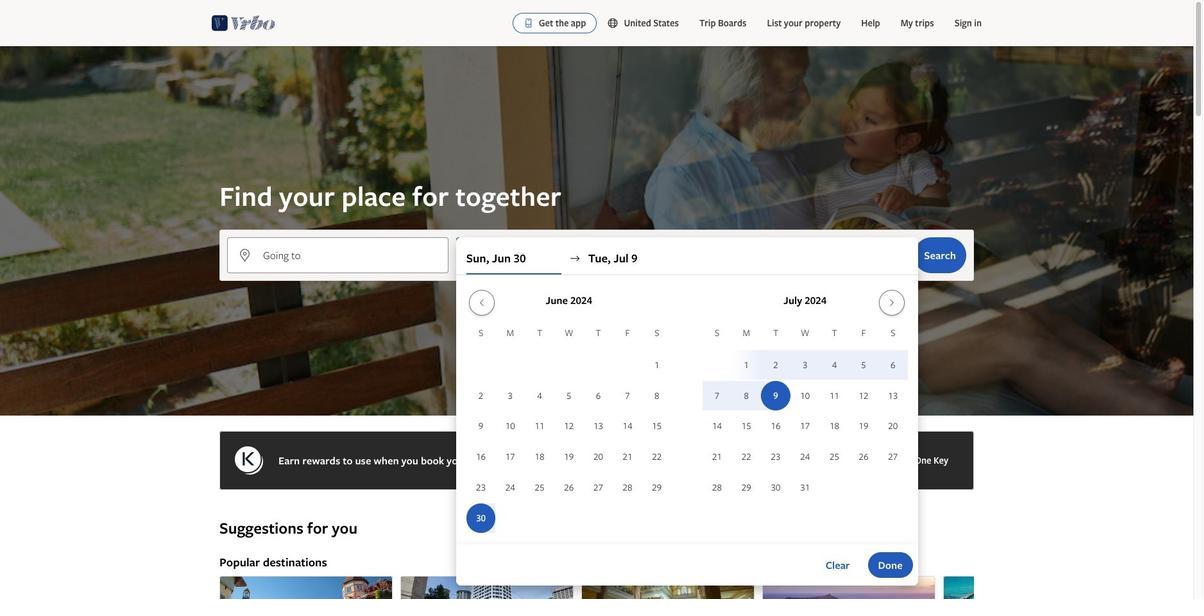 Task type: describe. For each thing, give the bounding box(es) containing it.
leavenworth featuring a small town or village and street scenes image
[[220, 576, 393, 599]]

recently viewed region
[[212, 498, 982, 519]]

cancun which includes a sandy beach, landscape views and general coastal views image
[[943, 576, 1117, 599]]

june 2024 element
[[466, 326, 672, 534]]

wizard region
[[0, 46, 1194, 586]]

application inside wizard region
[[466, 285, 908, 534]]

download the app button image
[[524, 18, 534, 28]]



Task type: locate. For each thing, give the bounding box(es) containing it.
small image
[[607, 17, 624, 29]]

directional image
[[569, 253, 581, 264]]

previous month image
[[475, 298, 490, 308]]

downtown seattle featuring a skyscraper, a city and street scenes image
[[401, 576, 574, 599]]

vrbo logo image
[[212, 13, 275, 33]]

application
[[466, 285, 908, 534]]

next month image
[[885, 298, 900, 308]]

las vegas featuring interior views image
[[581, 576, 755, 599]]

makiki - lower punchbowl - tantalus showing landscape views, a sunset and a city image
[[762, 576, 936, 599]]

main content
[[0, 46, 1194, 599]]

july 2024 element
[[703, 326, 908, 504]]



Task type: vqa. For each thing, say whether or not it's contained in the screenshot.
Makiki - Lower Punchbowl - Tantalus showing landscape views, a sunset and a city IMAGE
yes



